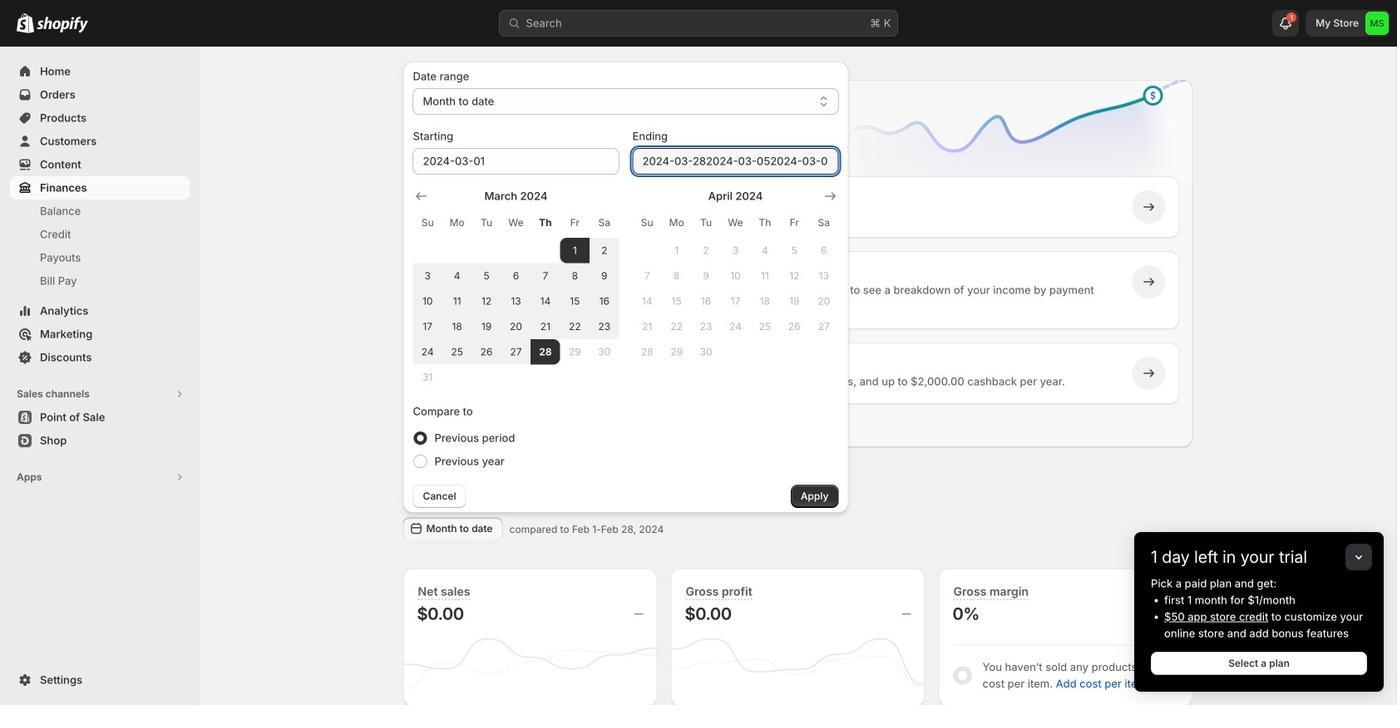 Task type: describe. For each thing, give the bounding box(es) containing it.
shopify image
[[17, 13, 34, 33]]

set up shopify payments image
[[439, 274, 455, 290]]

monday element for 2nd sunday 'element' from right
[[442, 208, 472, 238]]

my store image
[[1366, 12, 1389, 35]]

tuesday element for 2nd sunday 'element' from right's monday element
[[472, 208, 501, 238]]

saturday element for wednesday 'element' for first sunday 'element' from the right
[[809, 208, 839, 238]]

wednesday element for 2nd sunday 'element' from right
[[501, 208, 531, 238]]

thursday element for wednesday 'element' for first sunday 'element' from the right
[[750, 208, 780, 238]]

wednesday element for first sunday 'element' from the right
[[721, 208, 750, 238]]

1 grid from the left
[[413, 188, 619, 390]]

tuesday element for monday element corresponding to first sunday 'element' from the right
[[692, 208, 721, 238]]



Task type: locate. For each thing, give the bounding box(es) containing it.
line chart image
[[816, 77, 1197, 213]]

1 horizontal spatial friday element
[[780, 208, 809, 238]]

1 horizontal spatial tuesday element
[[692, 208, 721, 238]]

0 horizontal spatial monday element
[[442, 208, 472, 238]]

monday element for first sunday 'element' from the right
[[662, 208, 692, 238]]

1 tuesday element from the left
[[472, 208, 501, 238]]

select a plan image
[[439, 199, 455, 215]]

0 horizontal spatial grid
[[413, 188, 619, 390]]

thursday element
[[531, 208, 560, 238], [750, 208, 780, 238]]

tuesday element
[[472, 208, 501, 238], [692, 208, 721, 238]]

shopify image
[[37, 16, 88, 33]]

1 horizontal spatial thursday element
[[750, 208, 780, 238]]

thursday element for wednesday 'element' associated with 2nd sunday 'element' from right
[[531, 208, 560, 238]]

2 saturday element from the left
[[809, 208, 839, 238]]

2 monday element from the left
[[662, 208, 692, 238]]

1 friday element from the left
[[560, 208, 590, 238]]

1 wednesday element from the left
[[501, 208, 531, 238]]

1 sunday element from the left
[[413, 208, 442, 238]]

1 horizontal spatial sunday element
[[633, 208, 662, 238]]

1 horizontal spatial saturday element
[[809, 208, 839, 238]]

saturday element for wednesday 'element' associated with 2nd sunday 'element' from right
[[590, 208, 619, 238]]

2 tuesday element from the left
[[692, 208, 721, 238]]

monday element
[[442, 208, 472, 238], [662, 208, 692, 238]]

2 thursday element from the left
[[750, 208, 780, 238]]

0 horizontal spatial thursday element
[[531, 208, 560, 238]]

2 grid from the left
[[633, 188, 839, 365]]

2 friday element from the left
[[780, 208, 809, 238]]

0 horizontal spatial wednesday element
[[501, 208, 531, 238]]

0 horizontal spatial sunday element
[[413, 208, 442, 238]]

1 horizontal spatial wednesday element
[[721, 208, 750, 238]]

1 saturday element from the left
[[590, 208, 619, 238]]

1 horizontal spatial grid
[[633, 188, 839, 365]]

0 horizontal spatial tuesday element
[[472, 208, 501, 238]]

1 horizontal spatial monday element
[[662, 208, 692, 238]]

friday element for saturday element associated with wednesday 'element' for first sunday 'element' from the right
[[780, 208, 809, 238]]

0 horizontal spatial saturday element
[[590, 208, 619, 238]]

saturday element
[[590, 208, 619, 238], [809, 208, 839, 238]]

grid
[[413, 188, 619, 390], [633, 188, 839, 365]]

0 horizontal spatial friday element
[[560, 208, 590, 238]]

2 wednesday element from the left
[[721, 208, 750, 238]]

sunday element
[[413, 208, 442, 238], [633, 208, 662, 238]]

2 sunday element from the left
[[633, 208, 662, 238]]

None text field
[[413, 148, 619, 175], [633, 148, 839, 175], [413, 148, 619, 175], [633, 148, 839, 175]]

friday element for saturday element corresponding to wednesday 'element' associated with 2nd sunday 'element' from right
[[560, 208, 590, 238]]

1 thursday element from the left
[[531, 208, 560, 238]]

1 monday element from the left
[[442, 208, 472, 238]]

friday element
[[560, 208, 590, 238], [780, 208, 809, 238]]

wednesday element
[[501, 208, 531, 238], [721, 208, 750, 238]]



Task type: vqa. For each thing, say whether or not it's contained in the screenshot.
save the product to edit more variant details.
no



